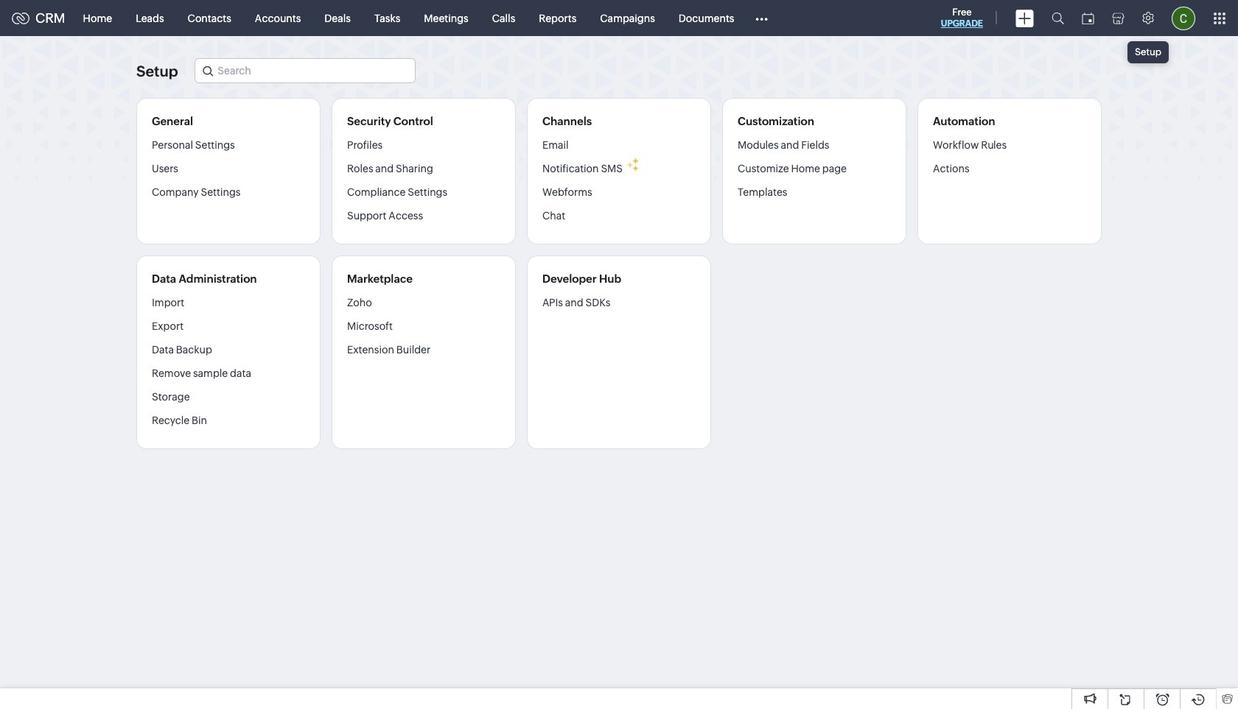 Task type: vqa. For each thing, say whether or not it's contained in the screenshot.
search element
yes



Task type: describe. For each thing, give the bounding box(es) containing it.
create menu image
[[1016, 9, 1034, 27]]

create menu element
[[1007, 0, 1043, 36]]

Other Modules field
[[746, 6, 778, 30]]

calendar image
[[1082, 12, 1094, 24]]



Task type: locate. For each thing, give the bounding box(es) containing it.
profile image
[[1172, 6, 1195, 30]]

search image
[[1052, 12, 1064, 24]]

None field
[[195, 58, 416, 83]]

profile element
[[1163, 0, 1204, 36]]

search element
[[1043, 0, 1073, 36]]

Search text field
[[196, 59, 415, 83]]

logo image
[[12, 12, 29, 24]]



